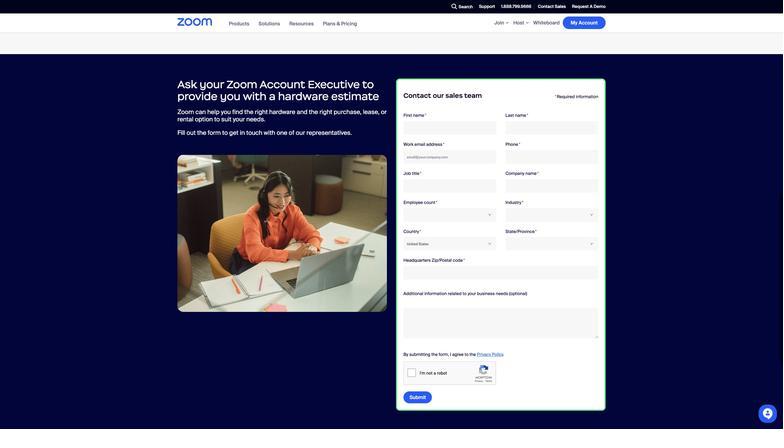 Task type: describe. For each thing, give the bounding box(es) containing it.
i
[[450, 352, 451, 357]]

last
[[505, 113, 514, 118]]

code
[[453, 258, 463, 263]]

work
[[403, 142, 413, 147]]

explore link
[[324, 0, 459, 24]]

the right find at the left top of the page
[[244, 108, 253, 116]]

to inside ask your zoom account executive to provide you with a hardware estimate
[[362, 78, 374, 91]]

first
[[403, 113, 412, 118]]

search
[[459, 4, 473, 9]]

fill
[[177, 129, 185, 137]]

resources
[[289, 21, 314, 27]]

name for first name
[[413, 113, 424, 118]]

join button
[[494, 20, 510, 26]]

touch
[[246, 129, 262, 137]]

get
[[229, 129, 238, 137]]

find
[[232, 108, 243, 116]]

zoom inside ask your zoom account executive to provide you with a hardware estimate
[[227, 78, 257, 91]]

request a demo
[[572, 4, 606, 9]]

a
[[269, 90, 275, 103]]

products button
[[229, 21, 249, 27]]

title
[[412, 171, 419, 176]]

sales
[[445, 92, 463, 100]]

go to the list
[[184, 6, 209, 11]]

contact sales link
[[535, 0, 569, 13]]

my
[[571, 20, 577, 26]]

ask your zoom account executive to provide you with a hardware estimate
[[177, 78, 379, 103]]

by submitting the form, i agree to the privacy policy .
[[403, 352, 504, 357]]

estimate
[[331, 90, 379, 103]]

plans & pricing
[[323, 21, 357, 27]]

by
[[403, 352, 408, 357]]

2 right from the left
[[319, 108, 332, 116]]

ask
[[177, 78, 197, 91]]

host button
[[513, 20, 530, 26]]

team
[[464, 92, 482, 100]]

your inside ask your zoom account executive to provide you with a hardware estimate
[[200, 78, 224, 91]]

products
[[229, 21, 249, 27]]

contact sales
[[538, 4, 566, 9]]

contact our sales team
[[403, 92, 482, 100]]

* required information
[[554, 94, 598, 99]]

address
[[426, 142, 442, 147]]

join
[[494, 20, 504, 26]]

the right "out"
[[197, 129, 206, 137]]

whiteboard
[[533, 20, 560, 26]]

contact for contact sales
[[538, 4, 554, 9]]

submit button
[[403, 391, 432, 403]]

company
[[505, 171, 524, 176]]

or
[[381, 108, 387, 116]]

1.888.799.9666
[[501, 4, 531, 9]]

it
[[484, 6, 487, 11]]

to right go
[[190, 6, 194, 11]]

privacy
[[477, 352, 491, 357]]

submit
[[410, 394, 426, 401]]

.
[[503, 352, 504, 357]]

try
[[477, 6, 483, 11]]

of
[[289, 129, 294, 137]]

to right related
[[463, 291, 467, 296]]

zip/postal
[[432, 258, 452, 263]]

support link
[[476, 0, 498, 13]]

&
[[337, 21, 340, 27]]

my account link
[[563, 17, 606, 29]]

account inside ask your zoom account executive to provide you with a hardware estimate
[[260, 78, 305, 91]]

rental
[[177, 115, 193, 123]]

help
[[207, 108, 219, 116]]

zoom logo image
[[177, 18, 212, 26]]

count
[[424, 200, 435, 205]]

1 vertical spatial information
[[424, 291, 447, 296]]

contact for contact our sales team
[[403, 92, 431, 100]]

the left privacy
[[470, 352, 476, 357]]

out
[[187, 129, 196, 137]]

request
[[572, 4, 589, 9]]

list
[[203, 6, 209, 11]]

plans & pricing link
[[323, 21, 357, 27]]

phone *
[[505, 142, 520, 147]]

business
[[477, 291, 495, 296]]

the right and
[[309, 108, 318, 116]]

plans
[[323, 21, 335, 27]]

resources button
[[289, 21, 314, 27]]

hardware inside zoom can help you find the right hardware and the right purchase, lease, or rental option to suit your needs.
[[269, 108, 295, 116]]

additional
[[403, 291, 423, 296]]

company name *
[[505, 171, 538, 176]]

related
[[448, 291, 462, 296]]

form,
[[439, 352, 449, 357]]

the left the form, at the bottom of page
[[431, 352, 438, 357]]

name for company name
[[525, 171, 537, 176]]

with for touch
[[264, 129, 275, 137]]

go
[[184, 6, 189, 11]]

state/province
[[505, 229, 535, 234]]

host
[[513, 20, 524, 26]]

form
[[208, 129, 221, 137]]

work email address *
[[403, 142, 444, 147]]



Task type: vqa. For each thing, say whether or not it's contained in the screenshot.
Your within the the zoom can help you find the right hardware and the right purchase, lease, or rental option to suit your needs.
yes



Task type: locate. For each thing, give the bounding box(es) containing it.
contact
[[538, 4, 554, 9], [403, 92, 431, 100]]

demo
[[594, 4, 606, 9]]

1 vertical spatial contact
[[403, 92, 431, 100]]

email@yourcompany.com email field
[[403, 150, 496, 164]]

right
[[255, 108, 268, 116], [319, 108, 332, 116]]

additional information related to your business needs (optional)
[[403, 291, 527, 296]]

your inside zoom can help you find the right hardware and the right purchase, lease, or rental option to suit your needs.
[[233, 115, 245, 123]]

a
[[590, 4, 593, 9]]

with left one
[[264, 129, 275, 137]]

hardware up and
[[278, 90, 329, 103]]

0 horizontal spatial our
[[296, 129, 305, 137]]

1 vertical spatial you
[[221, 108, 231, 116]]

the
[[195, 6, 202, 11], [244, 108, 253, 116], [309, 108, 318, 116], [197, 129, 206, 137], [431, 352, 438, 357], [470, 352, 476, 357]]

1 vertical spatial account
[[260, 78, 305, 91]]

you up find at the left top of the page
[[220, 90, 240, 103]]

country *
[[403, 229, 420, 234]]

solutions button
[[259, 21, 280, 27]]

headquarters
[[403, 258, 431, 263]]

0 vertical spatial our
[[433, 92, 444, 100]]

to left suit
[[214, 115, 220, 123]]

hardware down a
[[269, 108, 295, 116]]

headquarters zip/postal code *
[[403, 258, 464, 263]]

name right last
[[515, 113, 526, 118]]

with
[[243, 90, 266, 103], [264, 129, 275, 137]]

required
[[557, 94, 575, 99]]

2 vertical spatial your
[[468, 291, 476, 296]]

explore
[[330, 12, 346, 17]]

can
[[195, 108, 206, 116]]

None text field
[[505, 150, 598, 164], [505, 179, 598, 193], [403, 308, 598, 339], [505, 150, 598, 164], [505, 179, 598, 193], [403, 308, 598, 339]]

phone
[[505, 142, 518, 147]]

1 horizontal spatial zoom
[[227, 78, 257, 91]]

information right required
[[576, 94, 598, 99]]

information left related
[[424, 291, 447, 296]]

to up lease,
[[362, 78, 374, 91]]

email
[[414, 142, 425, 147]]

0 vertical spatial information
[[576, 94, 598, 99]]

to left get
[[222, 129, 228, 137]]

country
[[403, 229, 419, 234]]

with for you
[[243, 90, 266, 103]]

you left find at the left top of the page
[[221, 108, 231, 116]]

one
[[277, 129, 287, 137]]

1.888.799.9666 link
[[498, 0, 534, 13]]

you inside ask your zoom account executive to provide you with a hardware estimate
[[220, 90, 240, 103]]

zoom up find at the left top of the page
[[227, 78, 257, 91]]

contact up first name *
[[403, 92, 431, 100]]

0 vertical spatial you
[[220, 90, 240, 103]]

agree
[[452, 352, 464, 357]]

1 right from the left
[[255, 108, 268, 116]]

right up 'representatives.'
[[319, 108, 332, 116]]

privacy policy link
[[477, 352, 503, 357]]

0 horizontal spatial account
[[260, 78, 305, 91]]

1 vertical spatial with
[[264, 129, 275, 137]]

our right of
[[296, 129, 305, 137]]

in
[[240, 129, 245, 137]]

1 vertical spatial your
[[233, 115, 245, 123]]

provide
[[177, 90, 217, 103]]

0 horizontal spatial zoom
[[177, 108, 194, 116]]

0 horizontal spatial contact
[[403, 92, 431, 100]]

lease,
[[363, 108, 380, 116]]

1 horizontal spatial account
[[579, 20, 598, 26]]

job
[[403, 171, 411, 176]]

you inside zoom can help you find the right hardware and the right purchase, lease, or rental option to suit your needs.
[[221, 108, 231, 116]]

option
[[195, 115, 213, 123]]

name right the first
[[413, 113, 424, 118]]

search image
[[452, 4, 457, 9], [452, 4, 457, 9]]

zoom inside zoom can help you find the right hardware and the right purchase, lease, or rental option to suit your needs.
[[177, 108, 194, 116]]

with left a
[[243, 90, 266, 103]]

0 vertical spatial zoom
[[227, 78, 257, 91]]

0 vertical spatial account
[[579, 20, 598, 26]]

executive
[[308, 78, 360, 91]]

needs
[[496, 291, 508, 296]]

to
[[190, 6, 194, 11], [362, 78, 374, 91], [214, 115, 220, 123], [222, 129, 228, 137], [463, 291, 467, 296], [465, 352, 469, 357]]

whiteboard link
[[533, 20, 560, 26]]

None text field
[[403, 121, 496, 135], [505, 121, 598, 135], [403, 179, 496, 193], [403, 266, 598, 280], [403, 121, 496, 135], [505, 121, 598, 135], [403, 179, 496, 193], [403, 266, 598, 280]]

request a demo link
[[569, 0, 606, 13]]

fill out the form to get in touch with one of our representatives.
[[177, 129, 352, 137]]

employee count *
[[403, 200, 437, 205]]

contact left sales
[[538, 4, 554, 9]]

*
[[554, 94, 556, 99], [424, 113, 426, 118], [526, 113, 528, 118], [442, 142, 444, 147], [518, 142, 520, 147], [419, 171, 421, 176], [537, 171, 538, 176], [435, 200, 437, 205], [521, 200, 523, 205], [419, 229, 420, 234], [535, 229, 536, 234], [463, 258, 464, 263]]

None search field
[[429, 2, 450, 12]]

zoom left can
[[177, 108, 194, 116]]

support
[[479, 4, 495, 9]]

the left list at left
[[195, 6, 202, 11]]

policy
[[492, 352, 503, 357]]

1 horizontal spatial information
[[576, 94, 598, 99]]

0 vertical spatial hardware
[[278, 90, 329, 103]]

industry
[[505, 200, 521, 205]]

sales
[[555, 4, 566, 9]]

try it now
[[477, 6, 496, 11]]

now
[[488, 6, 496, 11]]

0 horizontal spatial right
[[255, 108, 268, 116]]

our left sales
[[433, 92, 444, 100]]

0 horizontal spatial information
[[424, 291, 447, 296]]

0 horizontal spatial your
[[200, 78, 224, 91]]

0 vertical spatial with
[[243, 90, 266, 103]]

state/province *
[[505, 229, 536, 234]]

1 horizontal spatial your
[[233, 115, 245, 123]]

you
[[220, 90, 240, 103], [221, 108, 231, 116]]

to right agree on the right of the page
[[465, 352, 469, 357]]

to inside zoom can help you find the right hardware and the right purchase, lease, or rental option to suit your needs.
[[214, 115, 220, 123]]

name for last name
[[515, 113, 526, 118]]

1 vertical spatial zoom
[[177, 108, 194, 116]]

try it now link
[[471, 0, 606, 24]]

suit
[[221, 115, 231, 123]]

last name *
[[505, 113, 528, 118]]

2 horizontal spatial your
[[468, 291, 476, 296]]

1 horizontal spatial our
[[433, 92, 444, 100]]

zoom
[[227, 78, 257, 91], [177, 108, 194, 116]]

and
[[297, 108, 307, 116]]

account
[[579, 20, 598, 26], [260, 78, 305, 91]]

your right ask
[[200, 78, 224, 91]]

your left the 'business'
[[468, 291, 476, 296]]

submitting
[[409, 352, 430, 357]]

1 horizontal spatial contact
[[538, 4, 554, 9]]

purchase,
[[334, 108, 362, 116]]

go to the list link
[[177, 0, 312, 24]]

1 horizontal spatial right
[[319, 108, 332, 116]]

solutions
[[259, 21, 280, 27]]

your right suit
[[233, 115, 245, 123]]

needs.
[[246, 115, 265, 123]]

name right the company
[[525, 171, 537, 176]]

job title *
[[403, 171, 421, 176]]

pricing
[[341, 21, 357, 27]]

right up fill out the form to get in touch with one of our representatives.
[[255, 108, 268, 116]]

representatives.
[[306, 129, 352, 137]]

1 vertical spatial our
[[296, 129, 305, 137]]

industry *
[[505, 200, 523, 205]]

0 vertical spatial contact
[[538, 4, 554, 9]]

with inside ask your zoom account executive to provide you with a hardware estimate
[[243, 90, 266, 103]]

employee
[[403, 200, 423, 205]]

your
[[200, 78, 224, 91], [233, 115, 245, 123], [468, 291, 476, 296]]

1 vertical spatial hardware
[[269, 108, 295, 116]]

hardware inside ask your zoom account executive to provide you with a hardware estimate
[[278, 90, 329, 103]]

information
[[576, 94, 598, 99], [424, 291, 447, 296]]

0 vertical spatial your
[[200, 78, 224, 91]]



